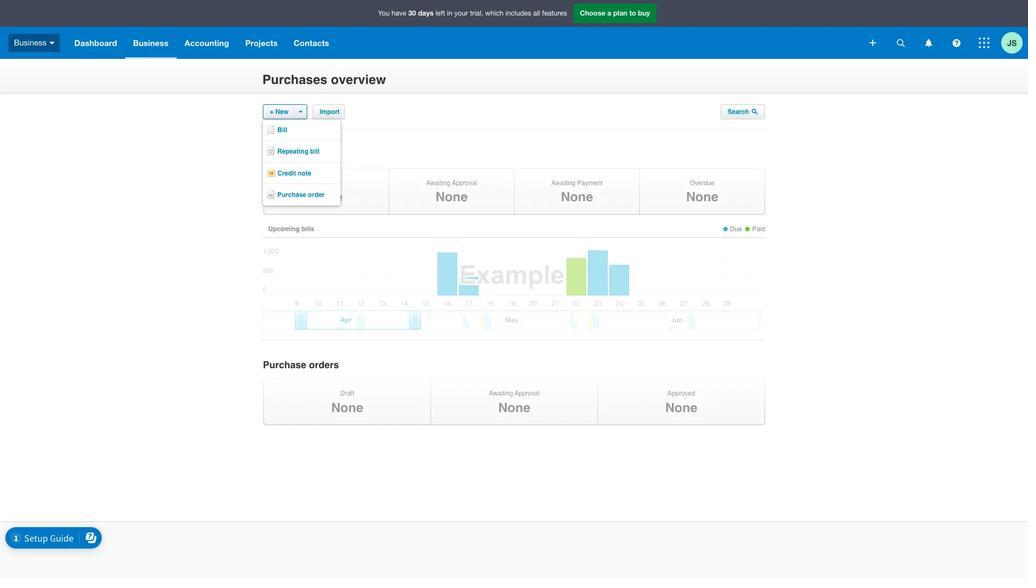 Task type: locate. For each thing, give the bounding box(es) containing it.
0 vertical spatial awaiting approval none
[[427, 179, 478, 205]]

accounting button
[[177, 27, 237, 59]]

purchase left orders
[[263, 359, 307, 371]]

+ new
[[270, 108, 289, 116]]

awaiting approval none
[[427, 179, 478, 205], [489, 390, 540, 416]]

svg image
[[980, 38, 990, 48], [897, 39, 905, 47], [926, 39, 933, 47], [870, 40, 877, 46], [49, 42, 55, 44]]

1 horizontal spatial approval
[[515, 390, 540, 398]]

awaiting approval none for payment
[[427, 179, 478, 205]]

navigation containing dashboard
[[66, 27, 863, 59]]

0 vertical spatial draft
[[320, 179, 334, 187]]

business
[[14, 38, 47, 47], [133, 38, 169, 48]]

2 business button from the left
[[125, 27, 177, 59]]

choose a plan to buy
[[580, 9, 651, 17]]

draft none down note
[[311, 179, 343, 205]]

search link
[[721, 105, 766, 120]]

in
[[447, 9, 453, 17]]

choose
[[580, 9, 606, 17]]

projects button
[[237, 27, 286, 59]]

note
[[298, 170, 312, 177]]

purchase order
[[278, 191, 325, 199]]

due
[[731, 225, 743, 233]]

purchase order link
[[263, 184, 341, 206]]

0 horizontal spatial approval
[[452, 179, 478, 187]]

none
[[311, 190, 343, 205], [436, 190, 468, 205], [561, 190, 594, 205], [687, 190, 719, 205], [331, 401, 364, 416], [499, 401, 531, 416], [666, 401, 698, 416]]

upcoming bills
[[268, 225, 315, 233]]

draft none down orders
[[331, 390, 364, 416]]

0 vertical spatial purchase
[[278, 191, 307, 199]]

a
[[608, 9, 612, 17]]

approval
[[452, 179, 478, 187], [515, 390, 540, 398]]

credit
[[278, 170, 296, 177]]

search
[[728, 108, 752, 116]]

dashboard
[[74, 38, 117, 48]]

purchases
[[263, 72, 328, 87]]

0 horizontal spatial awaiting
[[427, 179, 451, 187]]

awaiting for payment
[[427, 179, 451, 187]]

purchase inside "link"
[[278, 191, 307, 199]]

0 horizontal spatial draft
[[320, 179, 334, 187]]

0 horizontal spatial business button
[[0, 27, 66, 59]]

buy
[[639, 9, 651, 17]]

left
[[436, 9, 445, 17]]

draft none
[[311, 179, 343, 205], [331, 390, 364, 416]]

new
[[276, 108, 289, 116]]

1 horizontal spatial business button
[[125, 27, 177, 59]]

approval for payment
[[452, 179, 478, 187]]

features
[[542, 9, 568, 17]]

1 vertical spatial awaiting approval none
[[489, 390, 540, 416]]

purchase
[[278, 191, 307, 199], [263, 359, 307, 371]]

awaiting approval none for none
[[489, 390, 540, 416]]

1 horizontal spatial business
[[133, 38, 169, 48]]

1 vertical spatial purchase
[[263, 359, 307, 371]]

approved none
[[666, 390, 698, 416]]

0 vertical spatial draft none
[[311, 179, 343, 205]]

bills
[[302, 225, 315, 233]]

overdue
[[691, 179, 715, 187]]

purchase down credit note
[[278, 191, 307, 199]]

1 business button from the left
[[0, 27, 66, 59]]

draft none for none
[[331, 390, 364, 416]]

js button
[[1002, 27, 1029, 59]]

plan
[[614, 9, 628, 17]]

credit note link
[[263, 163, 341, 184]]

payment
[[578, 179, 603, 187]]

1 horizontal spatial awaiting approval none
[[489, 390, 540, 416]]

none inside awaiting payment none
[[561, 190, 594, 205]]

awaiting payment none
[[552, 179, 603, 205]]

paid
[[753, 225, 766, 233]]

banner
[[0, 0, 1029, 59]]

navigation
[[66, 27, 863, 59]]

0 horizontal spatial awaiting approval none
[[427, 179, 478, 205]]

1 horizontal spatial draft
[[341, 390, 355, 398]]

draft
[[320, 179, 334, 187], [341, 390, 355, 398]]

purchases overview
[[263, 72, 386, 87]]

overview
[[331, 72, 386, 87]]

banner containing js
[[0, 0, 1029, 59]]

0 vertical spatial approval
[[452, 179, 478, 187]]

1 vertical spatial draft none
[[331, 390, 364, 416]]

business button
[[0, 27, 66, 59], [125, 27, 177, 59]]

1 vertical spatial approval
[[515, 390, 540, 398]]

1 horizontal spatial awaiting
[[489, 390, 513, 398]]

bills
[[263, 148, 284, 160]]

days
[[418, 9, 434, 17]]

awaiting inside awaiting payment none
[[552, 179, 576, 187]]

trial,
[[470, 9, 484, 17]]

awaiting for none
[[489, 390, 513, 398]]

import link
[[313, 105, 345, 120]]

you
[[378, 9, 390, 17]]

awaiting
[[427, 179, 451, 187], [552, 179, 576, 187], [489, 390, 513, 398]]

2 horizontal spatial awaiting
[[552, 179, 576, 187]]

credit note
[[278, 170, 312, 177]]

1 vertical spatial draft
[[341, 390, 355, 398]]

have
[[392, 9, 407, 17]]

overdue none
[[687, 179, 719, 205]]



Task type: describe. For each thing, give the bounding box(es) containing it.
repeating bill
[[278, 148, 320, 156]]

0 horizontal spatial business
[[14, 38, 47, 47]]

accounting
[[185, 38, 229, 48]]

+
[[270, 108, 274, 116]]

bill
[[310, 148, 320, 156]]

js
[[1008, 38, 1018, 47]]

purchase for purchase order
[[278, 191, 307, 199]]

search image
[[753, 108, 759, 115]]

svg image
[[953, 39, 961, 47]]

bill link
[[263, 120, 341, 141]]

repeating
[[278, 148, 309, 156]]

contacts button
[[286, 27, 338, 59]]

30
[[409, 9, 416, 17]]

draft for none
[[341, 390, 355, 398]]

all
[[534, 9, 541, 17]]

orders
[[309, 359, 339, 371]]

repeating bill link
[[263, 141, 341, 163]]

approved
[[668, 390, 696, 398]]

which
[[486, 9, 504, 17]]

contacts
[[294, 38, 329, 48]]

+ new link
[[263, 105, 308, 120]]

to
[[630, 9, 637, 17]]

dashboard link
[[66, 27, 125, 59]]

purchase orders
[[263, 359, 339, 371]]

your
[[455, 9, 468, 17]]

business inside navigation
[[133, 38, 169, 48]]

order
[[308, 191, 325, 199]]

you have 30 days left in your trial, which includes all features
[[378, 9, 568, 17]]

purchase for purchase orders
[[263, 359, 307, 371]]

bill
[[278, 126, 288, 134]]

upcoming
[[268, 225, 300, 233]]

import
[[320, 108, 340, 116]]

includes
[[506, 9, 532, 17]]

projects
[[245, 38, 278, 48]]

approval for none
[[515, 390, 540, 398]]

draft none for payment
[[311, 179, 343, 205]]

draft for payment
[[320, 179, 334, 187]]



Task type: vqa. For each thing, say whether or not it's contained in the screenshot.
draft to the left
yes



